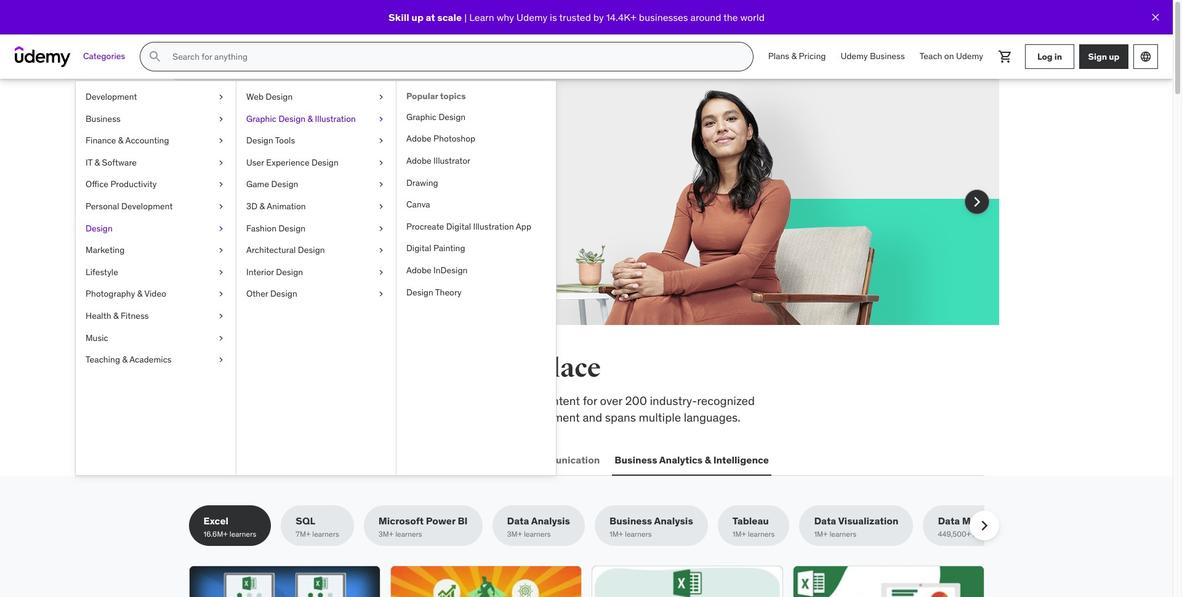Task type: vqa. For each thing, say whether or not it's contained in the screenshot.
|
yes



Task type: describe. For each thing, give the bounding box(es) containing it.
Search for anything text field
[[170, 46, 738, 67]]

business analysis 1m+ learners
[[610, 515, 693, 539]]

learners inside data visualization 1m+ learners
[[830, 530, 856, 539]]

data for data modeling
[[938, 515, 960, 527]]

analysis for data analysis
[[531, 515, 570, 527]]

industry-
[[650, 393, 697, 408]]

web design link
[[236, 86, 396, 108]]

around
[[690, 11, 721, 23]]

0 horizontal spatial the
[[230, 353, 269, 384]]

data for data analysis
[[507, 515, 529, 527]]

fitness
[[121, 310, 149, 321]]

indesign
[[433, 265, 468, 276]]

next image for topic filters element
[[974, 516, 994, 536]]

fashion
[[246, 223, 276, 234]]

& for finance & accounting
[[118, 135, 123, 146]]

& for it & software
[[95, 157, 100, 168]]

1 horizontal spatial udemy
[[841, 51, 868, 62]]

professional
[[445, 410, 509, 425]]

adobe illustrator
[[406, 155, 470, 166]]

need
[[394, 353, 454, 384]]

design down topics
[[439, 111, 466, 122]]

health & fitness link
[[76, 305, 236, 327]]

xsmall image for teaching & academics
[[216, 354, 226, 366]]

for inside learning that gets you skills for your present (and your future). get started with us.
[[264, 163, 278, 178]]

business for business analytics & intelligence
[[615, 454, 657, 466]]

drawing link
[[396, 172, 556, 194]]

get
[[440, 163, 459, 178]]

learners inside data analysis 3m+ learners
[[524, 530, 551, 539]]

graphic design link
[[396, 106, 556, 128]]

xsmall image for other design
[[376, 288, 386, 300]]

and
[[583, 410, 602, 425]]

xsmall image for user experience design
[[376, 157, 386, 169]]

design tools link
[[236, 130, 396, 152]]

with
[[273, 180, 295, 194]]

xsmall image for personal development
[[216, 201, 226, 213]]

& for teaching & academics
[[122, 354, 128, 365]]

development
[[512, 410, 580, 425]]

catalog
[[282, 410, 321, 425]]

adobe photoshop
[[406, 133, 475, 144]]

3d
[[246, 201, 257, 212]]

sql 7m+ learners
[[296, 515, 339, 539]]

popular topics
[[406, 91, 466, 102]]

you for skills
[[345, 353, 390, 384]]

graphic design & illustration element
[[396, 81, 556, 475]]

marketing
[[86, 245, 125, 256]]

office productivity link
[[76, 174, 236, 196]]

topics,
[[425, 393, 460, 408]]

& for health & fitness
[[113, 310, 119, 321]]

content
[[540, 393, 580, 408]]

tableau
[[733, 515, 769, 527]]

xsmall image for office productivity
[[216, 179, 226, 191]]

development for web
[[215, 454, 277, 466]]

carousel element
[[174, 79, 999, 355]]

xsmall image for interior design
[[376, 266, 386, 278]]

photoshop
[[433, 133, 475, 144]]

xsmall image for lifestyle
[[216, 266, 226, 278]]

graphic for graphic design
[[406, 111, 437, 122]]

personal development
[[86, 201, 173, 212]]

interior design link
[[236, 262, 396, 283]]

design down animation
[[279, 223, 306, 234]]

user
[[246, 157, 264, 168]]

design down architectural design
[[276, 266, 303, 278]]

xsmall image for web design
[[376, 91, 386, 103]]

up for sign
[[1109, 51, 1120, 62]]

web development button
[[189, 445, 280, 475]]

development link
[[76, 86, 236, 108]]

video
[[144, 288, 166, 299]]

photography
[[86, 288, 135, 299]]

adobe for adobe illustrator
[[406, 155, 431, 166]]

workplace
[[276, 393, 330, 408]]

user experience design link
[[236, 152, 396, 174]]

0 horizontal spatial in
[[458, 353, 482, 384]]

procreate
[[406, 221, 444, 232]]

it
[[86, 157, 92, 168]]

design up graphic design & illustration
[[266, 91, 293, 102]]

microsoft
[[379, 515, 424, 527]]

close image
[[1149, 11, 1162, 23]]

design left us.
[[271, 179, 298, 190]]

finance & accounting link
[[76, 130, 236, 152]]

adobe indesign
[[406, 265, 468, 276]]

xsmall image for 3d & animation
[[376, 201, 386, 213]]

technical
[[375, 393, 422, 408]]

2 horizontal spatial udemy
[[956, 51, 983, 62]]

you for gets
[[417, 132, 452, 158]]

design down adobe indesign
[[406, 287, 433, 298]]

photography & video link
[[76, 283, 236, 305]]

teaching
[[86, 354, 120, 365]]

leadership button
[[379, 445, 436, 475]]

languages.
[[684, 410, 741, 425]]

scale
[[437, 11, 462, 23]]

& for photography & video
[[137, 288, 142, 299]]

16.6m+
[[203, 530, 228, 539]]

over
[[600, 393, 622, 408]]

intelligence
[[713, 454, 769, 466]]

business analytics & intelligence button
[[612, 445, 771, 475]]

teach on udemy
[[920, 51, 983, 62]]

web for web development
[[191, 454, 212, 466]]

started
[[233, 180, 271, 194]]

all the skills you need in one place
[[189, 353, 601, 384]]

leadership
[[382, 454, 434, 466]]

game design
[[246, 179, 298, 190]]

xsmall image for finance & accounting
[[216, 135, 226, 147]]

0 vertical spatial digital
[[446, 221, 471, 232]]

business for business
[[86, 113, 121, 124]]

graphic for graphic design & illustration
[[246, 113, 276, 124]]

power
[[426, 515, 456, 527]]

software
[[102, 157, 137, 168]]

learners inside excel 16.6m+ learners
[[229, 530, 256, 539]]

topic filters element
[[189, 506, 1021, 546]]

supports
[[324, 410, 370, 425]]

for inside covering critical workplace skills to technical topics, including prep content for over 200 industry-recognized certifications, our catalog supports well-rounded professional development and spans multiple languages.
[[583, 393, 597, 408]]

web for web design
[[246, 91, 264, 102]]

skill
[[389, 11, 409, 23]]

architectural design
[[246, 245, 325, 256]]

lifestyle link
[[76, 262, 236, 283]]

& for 3d & animation
[[260, 201, 265, 212]]

design tools
[[246, 135, 295, 146]]

excel
[[203, 515, 228, 527]]

interior
[[246, 266, 274, 278]]

design up user
[[246, 135, 273, 146]]

data modeling 449,500+ learners
[[938, 515, 1006, 539]]

learners inside sql 7m+ learners
[[312, 530, 339, 539]]

& down web design link
[[308, 113, 313, 124]]

udemy image
[[15, 46, 71, 67]]

xsmall image for fashion design
[[376, 223, 386, 235]]

modeling
[[962, 515, 1006, 527]]

app
[[516, 221, 531, 232]]

sign
[[1088, 51, 1107, 62]]

analysis for business analysis
[[654, 515, 693, 527]]

marketing link
[[76, 240, 236, 262]]

multiple
[[639, 410, 681, 425]]

music
[[86, 332, 108, 343]]

next image for carousel element
[[967, 192, 987, 212]]

that
[[327, 132, 368, 158]]

2 your from the left
[[374, 163, 397, 178]]

design down interior design
[[270, 288, 297, 299]]

xsmall image for marketing
[[216, 245, 226, 257]]

interior design
[[246, 266, 303, 278]]

canva link
[[396, 194, 556, 216]]

3m+ inside data analysis 3m+ learners
[[507, 530, 522, 539]]

business link
[[76, 108, 236, 130]]



Task type: locate. For each thing, give the bounding box(es) containing it.
learning
[[233, 132, 323, 158]]

xsmall image
[[216, 91, 226, 103], [376, 91, 386, 103], [216, 113, 226, 125], [376, 113, 386, 125], [216, 179, 226, 191], [376, 201, 386, 213], [216, 223, 226, 235], [216, 245, 226, 257], [216, 266, 226, 278], [376, 266, 386, 278], [216, 288, 226, 300], [216, 310, 226, 322]]

1 horizontal spatial graphic
[[406, 111, 437, 122]]

the up critical
[[230, 353, 269, 384]]

2 adobe from the top
[[406, 155, 431, 166]]

xsmall image for development
[[216, 91, 226, 103]]

design theory
[[406, 287, 462, 298]]

adobe up design theory
[[406, 265, 431, 276]]

0 vertical spatial illustration
[[315, 113, 356, 124]]

visualization
[[838, 515, 899, 527]]

digital down procreate
[[406, 243, 431, 254]]

design up tools
[[279, 113, 306, 124]]

xsmall image inside business link
[[216, 113, 226, 125]]

0 horizontal spatial you
[[345, 353, 390, 384]]

development down certifications,
[[215, 454, 277, 466]]

by
[[593, 11, 604, 23]]

1 horizontal spatial digital
[[446, 221, 471, 232]]

xsmall image up covering
[[216, 354, 226, 366]]

2 1m+ from the left
[[733, 530, 746, 539]]

digital painting link
[[396, 238, 556, 260]]

1 horizontal spatial you
[[417, 132, 452, 158]]

web inside web design link
[[246, 91, 264, 102]]

1 horizontal spatial illustration
[[473, 221, 514, 232]]

xsmall image inside teaching & academics link
[[216, 354, 226, 366]]

0 vertical spatial development
[[86, 91, 137, 102]]

skills up "workplace"
[[274, 353, 341, 384]]

for up game design
[[264, 163, 278, 178]]

1 horizontal spatial 1m+
[[733, 530, 746, 539]]

covering critical workplace skills to technical topics, including prep content for over 200 industry-recognized certifications, our catalog supports well-rounded professional development and spans multiple languages.
[[189, 393, 755, 425]]

in up including
[[458, 353, 482, 384]]

teaching & academics
[[86, 354, 172, 365]]

0 horizontal spatial udemy
[[516, 11, 547, 23]]

web down certifications,
[[191, 454, 212, 466]]

1 your from the left
[[281, 163, 303, 178]]

1 vertical spatial up
[[1109, 51, 1120, 62]]

4 learners from the left
[[524, 530, 551, 539]]

development inside development link
[[86, 91, 137, 102]]

xsmall image up 'all'
[[216, 332, 226, 344]]

development for personal
[[121, 201, 173, 212]]

0 vertical spatial in
[[1054, 51, 1062, 62]]

illustration down web design link
[[315, 113, 356, 124]]

xsmall image left design theory
[[376, 288, 386, 300]]

analysis inside data analysis 3m+ learners
[[531, 515, 570, 527]]

1 horizontal spatial in
[[1054, 51, 1062, 62]]

& for plans & pricing
[[791, 51, 797, 62]]

in right the log on the right of the page
[[1054, 51, 1062, 62]]

2 data from the left
[[814, 515, 836, 527]]

0 vertical spatial you
[[417, 132, 452, 158]]

1 horizontal spatial the
[[723, 11, 738, 23]]

1m+ inside tableau 1m+ learners
[[733, 530, 746, 539]]

2 horizontal spatial 1m+
[[814, 530, 828, 539]]

xsmall image for graphic design & illustration
[[376, 113, 386, 125]]

learners
[[229, 530, 256, 539], [312, 530, 339, 539], [395, 530, 422, 539], [524, 530, 551, 539], [625, 530, 652, 539], [748, 530, 775, 539], [830, 530, 856, 539], [973, 530, 1000, 539]]

xsmall image for music
[[216, 332, 226, 344]]

8 learners from the left
[[973, 530, 1000, 539]]

0 vertical spatial the
[[723, 11, 738, 23]]

& right it
[[95, 157, 100, 168]]

adobe down graphic design
[[406, 133, 431, 144]]

xsmall image inside game design link
[[376, 179, 386, 191]]

other design
[[246, 288, 297, 299]]

data up '449,500+'
[[938, 515, 960, 527]]

1 vertical spatial adobe
[[406, 155, 431, 166]]

plans
[[768, 51, 789, 62]]

xsmall image for game design
[[376, 179, 386, 191]]

shopping cart with 0 items image
[[998, 49, 1013, 64]]

0 vertical spatial skills
[[274, 353, 341, 384]]

1 vertical spatial the
[[230, 353, 269, 384]]

3 data from the left
[[938, 515, 960, 527]]

excel 16.6m+ learners
[[203, 515, 256, 539]]

1 3m+ from the left
[[379, 530, 394, 539]]

0 vertical spatial for
[[264, 163, 278, 178]]

xsmall image inside office productivity "link"
[[216, 179, 226, 191]]

1 horizontal spatial 3m+
[[507, 530, 522, 539]]

xsmall image inside photography & video link
[[216, 288, 226, 300]]

learners inside data modeling 449,500+ learners
[[973, 530, 1000, 539]]

3 adobe from the top
[[406, 265, 431, 276]]

bi
[[458, 515, 468, 527]]

7 learners from the left
[[830, 530, 856, 539]]

world
[[740, 11, 765, 23]]

covering
[[189, 393, 236, 408]]

data inside data analysis 3m+ learners
[[507, 515, 529, 527]]

1 vertical spatial next image
[[974, 516, 994, 536]]

0 horizontal spatial web
[[191, 454, 212, 466]]

tools
[[275, 135, 295, 146]]

the left world
[[723, 11, 738, 23]]

why
[[497, 11, 514, 23]]

certifications,
[[189, 410, 260, 425]]

your right (and
[[374, 163, 397, 178]]

drawing
[[406, 177, 438, 188]]

1 horizontal spatial web
[[246, 91, 264, 102]]

udemy right on
[[956, 51, 983, 62]]

web
[[246, 91, 264, 102], [191, 454, 212, 466]]

design down fashion design link
[[298, 245, 325, 256]]

skills
[[233, 163, 261, 178]]

xsmall image inside health & fitness link
[[216, 310, 226, 322]]

0 horizontal spatial for
[[264, 163, 278, 178]]

xsmall image for design tools
[[376, 135, 386, 147]]

canva
[[406, 199, 430, 210]]

log in link
[[1025, 44, 1074, 69]]

procreate digital illustration app
[[406, 221, 531, 232]]

architectural
[[246, 245, 296, 256]]

1 vertical spatial you
[[345, 353, 390, 384]]

categories
[[83, 51, 125, 62]]

0 horizontal spatial illustration
[[315, 113, 356, 124]]

digital up "painting" on the top left of page
[[446, 221, 471, 232]]

3d & animation link
[[236, 196, 396, 218]]

development down office productivity "link"
[[121, 201, 173, 212]]

trusted
[[559, 11, 591, 23]]

graphic down web design
[[246, 113, 276, 124]]

analysis inside business analysis 1m+ learners
[[654, 515, 693, 527]]

data right "bi"
[[507, 515, 529, 527]]

0 horizontal spatial 1m+
[[610, 530, 623, 539]]

choose a language image
[[1140, 50, 1152, 63]]

xsmall image inside 'design tools' link
[[376, 135, 386, 147]]

0 horizontal spatial graphic
[[246, 113, 276, 124]]

experience
[[266, 157, 309, 168]]

1 vertical spatial skills
[[333, 393, 359, 408]]

& right 'finance'
[[118, 135, 123, 146]]

xsmall image left design tools
[[216, 135, 226, 147]]

next image inside topic filters element
[[974, 516, 994, 536]]

udemy left is
[[516, 11, 547, 23]]

xsmall image inside other design link
[[376, 288, 386, 300]]

xsmall image right that
[[376, 135, 386, 147]]

1m+ for business analysis
[[610, 530, 623, 539]]

0 vertical spatial adobe
[[406, 133, 431, 144]]

0 horizontal spatial data
[[507, 515, 529, 527]]

you
[[417, 132, 452, 158], [345, 353, 390, 384]]

1 vertical spatial in
[[458, 353, 482, 384]]

449,500+
[[938, 530, 971, 539]]

1 vertical spatial development
[[121, 201, 173, 212]]

2 analysis from the left
[[654, 515, 693, 527]]

1 adobe from the top
[[406, 133, 431, 144]]

xsmall image left digital painting
[[376, 245, 386, 257]]

other
[[246, 288, 268, 299]]

log
[[1037, 51, 1053, 62]]

1m+
[[610, 530, 623, 539], [733, 530, 746, 539], [814, 530, 828, 539]]

xsmall image inside finance & accounting link
[[216, 135, 226, 147]]

your up with
[[281, 163, 303, 178]]

sign up link
[[1079, 44, 1129, 69]]

xsmall image for it & software
[[216, 157, 226, 169]]

accounting
[[125, 135, 169, 146]]

xsmall image inside interior design link
[[376, 266, 386, 278]]

& right teaching
[[122, 354, 128, 365]]

udemy right the pricing in the right top of the page
[[841, 51, 868, 62]]

next image
[[967, 192, 987, 212], [974, 516, 994, 536]]

web inside button
[[191, 454, 212, 466]]

0 horizontal spatial analysis
[[531, 515, 570, 527]]

1 vertical spatial web
[[191, 454, 212, 466]]

data left visualization
[[814, 515, 836, 527]]

xsmall image for photography & video
[[216, 288, 226, 300]]

0 horizontal spatial digital
[[406, 243, 431, 254]]

sign up
[[1088, 51, 1120, 62]]

xsmall image for architectural design
[[376, 245, 386, 257]]

5 learners from the left
[[625, 530, 652, 539]]

xsmall image left the 3d
[[216, 201, 226, 213]]

xsmall image
[[216, 135, 226, 147], [376, 135, 386, 147], [216, 157, 226, 169], [376, 157, 386, 169], [376, 179, 386, 191], [216, 201, 226, 213], [376, 223, 386, 235], [376, 245, 386, 257], [376, 288, 386, 300], [216, 332, 226, 344], [216, 354, 226, 366]]

xsmall image for design
[[216, 223, 226, 235]]

sql
[[296, 515, 315, 527]]

web up design tools
[[246, 91, 264, 102]]

1 learners from the left
[[229, 530, 256, 539]]

development down categories dropdown button
[[86, 91, 137, 102]]

game design link
[[236, 174, 396, 196]]

architectural design link
[[236, 240, 396, 262]]

data
[[507, 515, 529, 527], [814, 515, 836, 527], [938, 515, 960, 527]]

finance & accounting
[[86, 135, 169, 146]]

xsmall image for business
[[216, 113, 226, 125]]

tableau 1m+ learners
[[733, 515, 775, 539]]

data for data visualization
[[814, 515, 836, 527]]

up for skill
[[411, 11, 424, 23]]

xsmall image left procreate
[[376, 223, 386, 235]]

photography & video
[[86, 288, 166, 299]]

plans & pricing
[[768, 51, 826, 62]]

business
[[870, 51, 905, 62], [86, 113, 121, 124], [615, 454, 657, 466], [610, 515, 652, 527]]

you up to on the left bottom
[[345, 353, 390, 384]]

xsmall image inside 'design' link
[[216, 223, 226, 235]]

learn
[[469, 11, 494, 23]]

0 horizontal spatial your
[[281, 163, 303, 178]]

game
[[246, 179, 269, 190]]

1 data from the left
[[507, 515, 529, 527]]

xsmall image inside development link
[[216, 91, 226, 103]]

businesses
[[639, 11, 688, 23]]

2 3m+ from the left
[[507, 530, 522, 539]]

1m+ inside data visualization 1m+ learners
[[814, 530, 828, 539]]

design down personal
[[86, 223, 113, 234]]

2 vertical spatial adobe
[[406, 265, 431, 276]]

critical
[[238, 393, 273, 408]]

0 horizontal spatial 3m+
[[379, 530, 394, 539]]

xsmall image inside graphic design & illustration link
[[376, 113, 386, 125]]

us.
[[298, 180, 313, 194]]

6 learners from the left
[[748, 530, 775, 539]]

skills inside covering critical workplace skills to technical topics, including prep content for over 200 industry-recognized certifications, our catalog supports well-rounded professional development and spans multiple languages.
[[333, 393, 359, 408]]

adobe for adobe photoshop
[[406, 133, 431, 144]]

1 horizontal spatial for
[[583, 393, 597, 408]]

|
[[464, 11, 467, 23]]

adobe for adobe indesign
[[406, 265, 431, 276]]

xsmall image inside architectural design link
[[376, 245, 386, 257]]

0 horizontal spatial up
[[411, 11, 424, 23]]

design link
[[76, 218, 236, 240]]

business for business analysis 1m+ learners
[[610, 515, 652, 527]]

data analysis 3m+ learners
[[507, 515, 570, 539]]

& inside button
[[705, 454, 711, 466]]

0 vertical spatial next image
[[967, 192, 987, 212]]

xsmall image left skills at the top left of the page
[[216, 157, 226, 169]]

personal
[[86, 201, 119, 212]]

7m+
[[296, 530, 311, 539]]

xsmall image inside music "link"
[[216, 332, 226, 344]]

& right analytics
[[705, 454, 711, 466]]

1 horizontal spatial your
[[374, 163, 397, 178]]

submit search image
[[148, 49, 163, 64]]

3m+ inside microsoft power bi 3m+ learners
[[379, 530, 394, 539]]

graphic down popular
[[406, 111, 437, 122]]

1 horizontal spatial data
[[814, 515, 836, 527]]

0 vertical spatial up
[[411, 11, 424, 23]]

adobe up drawing
[[406, 155, 431, 166]]

xsmall image inside marketing link
[[216, 245, 226, 257]]

productivity
[[110, 179, 157, 190]]

1 vertical spatial illustration
[[473, 221, 514, 232]]

up
[[411, 11, 424, 23], [1109, 51, 1120, 62]]

at
[[426, 11, 435, 23]]

1 horizontal spatial analysis
[[654, 515, 693, 527]]

analysis
[[531, 515, 570, 527], [654, 515, 693, 527]]

communication button
[[523, 445, 602, 475]]

3d & animation
[[246, 201, 306, 212]]

design down 'design tools' link
[[312, 157, 338, 168]]

1 analysis from the left
[[531, 515, 570, 527]]

1m+ for data visualization
[[814, 530, 828, 539]]

other design link
[[236, 283, 396, 305]]

& left video
[[137, 288, 142, 299]]

your
[[281, 163, 303, 178], [374, 163, 397, 178]]

development inside the web development button
[[215, 454, 277, 466]]

learners inside microsoft power bi 3m+ learners
[[395, 530, 422, 539]]

xsmall image inside lifestyle link
[[216, 266, 226, 278]]

& right plans
[[791, 51, 797, 62]]

2 vertical spatial development
[[215, 454, 277, 466]]

2 horizontal spatial data
[[938, 515, 960, 527]]

3 1m+ from the left
[[814, 530, 828, 539]]

up left at
[[411, 11, 424, 23]]

business analytics & intelligence
[[615, 454, 769, 466]]

skills up supports
[[333, 393, 359, 408]]

data inside data modeling 449,500+ learners
[[938, 515, 960, 527]]

rounded
[[398, 410, 442, 425]]

1m+ inside business analysis 1m+ learners
[[610, 530, 623, 539]]

1 vertical spatial digital
[[406, 243, 431, 254]]

1 horizontal spatial up
[[1109, 51, 1120, 62]]

3 learners from the left
[[395, 530, 422, 539]]

fashion design
[[246, 223, 306, 234]]

udemy business link
[[833, 42, 912, 71]]

plans & pricing link
[[761, 42, 833, 71]]

1 1m+ from the left
[[610, 530, 623, 539]]

for up and
[[583, 393, 597, 408]]

in
[[1054, 51, 1062, 62], [458, 353, 482, 384]]

& right health
[[113, 310, 119, 321]]

learners inside tableau 1m+ learners
[[748, 530, 775, 539]]

future).
[[400, 163, 437, 178]]

xsmall image inside 3d & animation "link"
[[376, 201, 386, 213]]

business inside button
[[615, 454, 657, 466]]

xsmall image inside it & software link
[[216, 157, 226, 169]]

academics
[[129, 354, 172, 365]]

next image inside carousel element
[[967, 192, 987, 212]]

development
[[86, 91, 137, 102], [121, 201, 173, 212], [215, 454, 277, 466]]

business inside business analysis 1m+ learners
[[610, 515, 652, 527]]

up right 'sign'
[[1109, 51, 1120, 62]]

xsmall image inside the user experience design link
[[376, 157, 386, 169]]

office productivity
[[86, 179, 157, 190]]

xsmall image right (and
[[376, 157, 386, 169]]

development inside 'personal development' link
[[121, 201, 173, 212]]

xsmall image inside 'personal development' link
[[216, 201, 226, 213]]

you inside learning that gets you skills for your present (and your future). get started with us.
[[417, 132, 452, 158]]

graphic design
[[406, 111, 466, 122]]

gets
[[372, 132, 413, 158]]

learners inside business analysis 1m+ learners
[[625, 530, 652, 539]]

xsmall image for health & fitness
[[216, 310, 226, 322]]

place
[[536, 353, 601, 384]]

design
[[266, 91, 293, 102], [439, 111, 466, 122], [279, 113, 306, 124], [246, 135, 273, 146], [312, 157, 338, 168], [271, 179, 298, 190], [86, 223, 113, 234], [279, 223, 306, 234], [298, 245, 325, 256], [276, 266, 303, 278], [406, 287, 433, 298], [270, 288, 297, 299]]

data inside data visualization 1m+ learners
[[814, 515, 836, 527]]

you down graphic design
[[417, 132, 452, 158]]

xsmall image down gets
[[376, 179, 386, 191]]

1 vertical spatial for
[[583, 393, 597, 408]]

pricing
[[799, 51, 826, 62]]

2 learners from the left
[[312, 530, 339, 539]]

0 vertical spatial web
[[246, 91, 264, 102]]

illustration down canva link
[[473, 221, 514, 232]]

xsmall image inside fashion design link
[[376, 223, 386, 235]]

& inside "link"
[[260, 201, 265, 212]]

xsmall image inside web design link
[[376, 91, 386, 103]]

& right the 3d
[[260, 201, 265, 212]]



